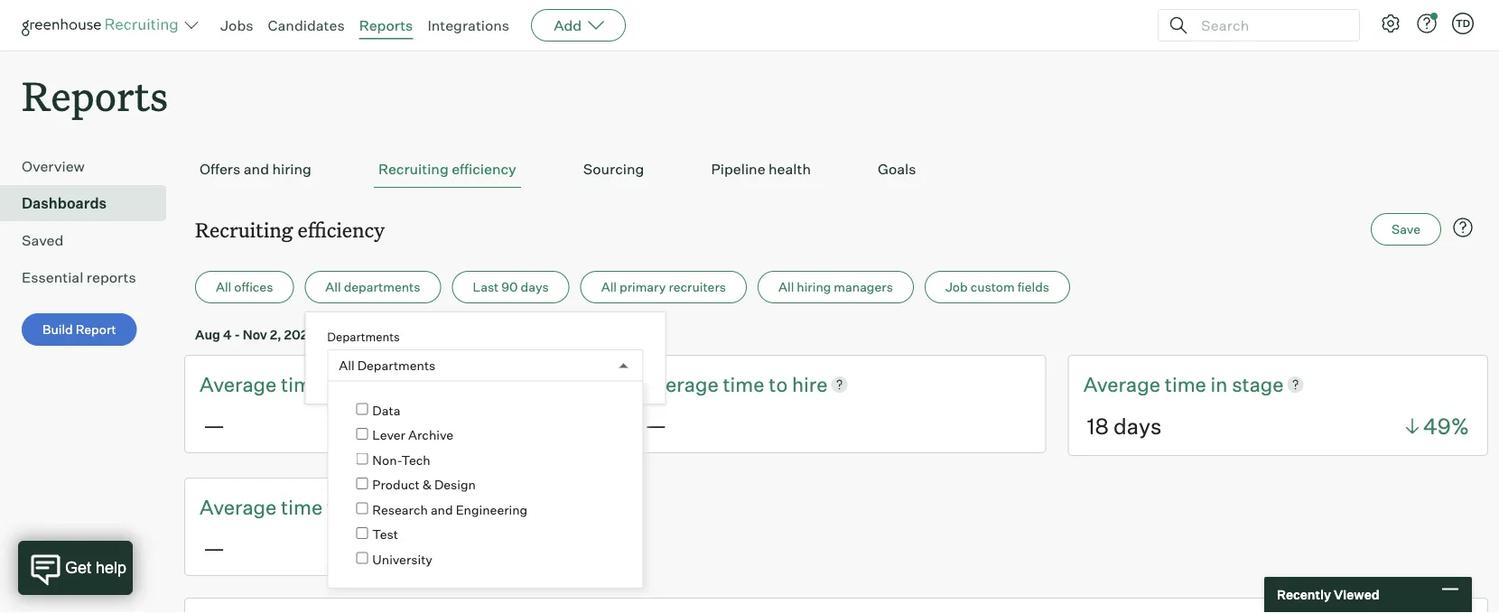 Task type: describe. For each thing, give the bounding box(es) containing it.
nov
[[243, 327, 267, 343]]

all offices
[[216, 279, 273, 295]]

average time to for source
[[200, 495, 350, 520]]

average for hire
[[642, 372, 719, 397]]

— for fill
[[203, 412, 225, 439]]

design
[[435, 477, 476, 493]]

average for source
[[200, 495, 277, 520]]

1 aug from the left
[[195, 327, 220, 343]]

saved
[[22, 231, 64, 250]]

primary
[[620, 279, 666, 295]]

2 aug from the left
[[444, 327, 470, 343]]

average for stage
[[1084, 372, 1161, 397]]

fill
[[350, 372, 372, 397]]

6
[[425, 327, 433, 343]]

average time to for hire
[[642, 372, 792, 397]]

university
[[373, 552, 433, 567]]

0 horizontal spatial reports
[[22, 69, 168, 122]]

recruiting efficiency inside button
[[378, 160, 517, 178]]

3,
[[472, 327, 484, 343]]

49%
[[1424, 413, 1470, 440]]

lever
[[373, 427, 406, 443]]

18
[[1088, 413, 1109, 440]]

goals button
[[874, 151, 921, 188]]

goals
[[878, 160, 917, 178]]

— for hire
[[645, 412, 667, 439]]

archive
[[408, 427, 454, 443]]

University checkbox
[[356, 552, 368, 564]]

research and engineering
[[373, 502, 528, 518]]

all primary recruiters button
[[581, 271, 747, 304]]

save
[[1392, 222, 1421, 237]]

build
[[42, 322, 73, 338]]

all departments
[[339, 358, 436, 374]]

essential reports link
[[22, 267, 159, 288]]

and for offers
[[244, 160, 269, 178]]

0 vertical spatial reports
[[359, 16, 413, 34]]

0 vertical spatial departments
[[327, 330, 400, 344]]

stage
[[1233, 372, 1285, 397]]

candidates link
[[268, 16, 345, 34]]

in
[[1211, 372, 1228, 397]]

all hiring managers button
[[758, 271, 914, 304]]

average link for hire
[[642, 371, 723, 398]]

fields
[[1018, 279, 1050, 295]]

save button
[[1372, 213, 1442, 246]]

1 2023 from the left
[[284, 327, 316, 343]]

engineering
[[456, 502, 528, 518]]

1 vertical spatial departments
[[357, 358, 436, 374]]

recruiters
[[669, 279, 726, 295]]

Non-Tech checkbox
[[356, 453, 368, 465]]

hire link
[[792, 371, 828, 398]]

tech
[[402, 452, 431, 468]]

efficiency inside recruiting efficiency button
[[452, 160, 517, 178]]

candidates
[[268, 16, 345, 34]]

departments
[[344, 279, 421, 295]]

average link for stage
[[1084, 371, 1165, 398]]

&
[[423, 477, 432, 493]]

days inside "button"
[[521, 279, 549, 295]]

all for all offices
[[216, 279, 232, 295]]

all hiring managers
[[779, 279, 894, 295]]

non-
[[373, 452, 402, 468]]

pipeline health
[[711, 160, 811, 178]]

dashboards
[[22, 194, 107, 213]]

tab list containing offers and hiring
[[195, 151, 1478, 188]]

last
[[473, 279, 499, 295]]

all for all departments
[[326, 279, 341, 295]]

jobs link
[[220, 16, 253, 34]]

data
[[373, 403, 401, 418]]

reports
[[87, 269, 136, 287]]

Research and Engineering checkbox
[[356, 503, 368, 515]]

pipeline health button
[[707, 151, 816, 188]]

source link
[[350, 493, 413, 521]]

time link for hire
[[723, 371, 769, 398]]

to link for fill
[[327, 371, 350, 398]]

offices
[[234, 279, 273, 295]]

and for research
[[431, 502, 453, 518]]

recruiting efficiency button
[[374, 151, 521, 188]]

non-tech
[[373, 452, 431, 468]]

all for all primary recruiters
[[602, 279, 617, 295]]

td
[[1456, 17, 1471, 29]]

1 vertical spatial recruiting efficiency
[[195, 216, 385, 243]]

job custom fields button
[[925, 271, 1071, 304]]

to link for hire
[[769, 371, 792, 398]]

average link for source
[[200, 493, 281, 521]]

td button
[[1453, 13, 1475, 34]]

in link
[[1211, 371, 1233, 398]]

time link for stage
[[1165, 371, 1211, 398]]

all primary recruiters
[[602, 279, 726, 295]]

average time to for fill
[[200, 372, 350, 397]]

research
[[373, 502, 428, 518]]

recruiting inside recruiting efficiency button
[[378, 160, 449, 178]]

1 vertical spatial recruiting
[[195, 216, 293, 243]]

all for all departments
[[339, 358, 355, 374]]

all departments
[[326, 279, 421, 295]]

to link for source
[[327, 493, 350, 521]]

overview
[[22, 157, 85, 175]]

last 90 days
[[473, 279, 549, 295]]

health
[[769, 160, 811, 178]]

custom
[[971, 279, 1015, 295]]

job custom fields
[[946, 279, 1050, 295]]

fill link
[[350, 371, 372, 398]]

Test checkbox
[[356, 528, 368, 539]]

to left may
[[382, 327, 394, 343]]

hiring inside all hiring managers button
[[797, 279, 832, 295]]

90
[[502, 279, 518, 295]]

faq image
[[1453, 217, 1475, 239]]

product
[[373, 477, 420, 493]]

to for source
[[327, 495, 346, 520]]

greenhouse recruiting image
[[22, 14, 184, 36]]

dashboards link
[[22, 193, 159, 214]]

lever archive
[[373, 427, 454, 443]]

average time in
[[1084, 372, 1233, 397]]

hire
[[792, 372, 828, 397]]

1 vertical spatial days
[[1114, 413, 1162, 440]]



Task type: locate. For each thing, give the bounding box(es) containing it.
time link for source
[[281, 493, 327, 521]]

sourcing
[[584, 160, 645, 178]]

2023 right 3,
[[486, 327, 518, 343]]

reports
[[359, 16, 413, 34], [22, 69, 168, 122]]

1 horizontal spatial reports
[[359, 16, 413, 34]]

source
[[350, 495, 413, 520]]

aug left 4
[[195, 327, 220, 343]]

to for hire
[[769, 372, 788, 397]]

add button
[[531, 9, 626, 42]]

hiring left managers at the right of page
[[797, 279, 832, 295]]

time down 2,
[[281, 372, 323, 397]]

1 horizontal spatial 2023
[[486, 327, 518, 343]]

0 horizontal spatial and
[[244, 160, 269, 178]]

time for hire
[[723, 372, 765, 397]]

all inside all primary recruiters button
[[602, 279, 617, 295]]

all left offices
[[216, 279, 232, 295]]

0 horizontal spatial efficiency
[[298, 216, 385, 243]]

saved link
[[22, 230, 159, 251]]

0 horizontal spatial 2023
[[284, 327, 316, 343]]

1 horizontal spatial efficiency
[[452, 160, 517, 178]]

aug 4 - nov 2, 2023 compared to may 6 - aug 3, 2023
[[195, 327, 518, 343]]

hiring inside "offers and hiring" button
[[272, 160, 312, 178]]

4
[[223, 327, 232, 343]]

overview link
[[22, 156, 159, 177]]

1 horizontal spatial recruiting
[[378, 160, 449, 178]]

pipeline
[[711, 160, 766, 178]]

0 horizontal spatial aug
[[195, 327, 220, 343]]

aug
[[195, 327, 220, 343], [444, 327, 470, 343]]

offers and hiring
[[200, 160, 312, 178]]

time link
[[281, 371, 327, 398], [723, 371, 769, 398], [1165, 371, 1211, 398], [281, 493, 327, 521]]

0 vertical spatial hiring
[[272, 160, 312, 178]]

reports down greenhouse recruiting 'image'
[[22, 69, 168, 122]]

time
[[281, 372, 323, 397], [723, 372, 765, 397], [1165, 372, 1207, 397], [281, 495, 323, 520]]

2,
[[270, 327, 282, 343]]

0 vertical spatial days
[[521, 279, 549, 295]]

1 horizontal spatial hiring
[[797, 279, 832, 295]]

2 2023 from the left
[[486, 327, 518, 343]]

0 horizontal spatial -
[[234, 327, 240, 343]]

1 vertical spatial and
[[431, 502, 453, 518]]

job
[[946, 279, 968, 295]]

managers
[[834, 279, 894, 295]]

2 - from the left
[[436, 327, 442, 343]]

— for source
[[203, 534, 225, 561]]

departments
[[327, 330, 400, 344], [357, 358, 436, 374]]

days right 90
[[521, 279, 549, 295]]

average
[[200, 372, 277, 397], [642, 372, 719, 397], [1084, 372, 1161, 397], [200, 495, 277, 520]]

1 horizontal spatial -
[[436, 327, 442, 343]]

- right 4
[[234, 327, 240, 343]]

build report button
[[22, 314, 137, 346]]

offers and hiring button
[[195, 151, 316, 188]]

build report
[[42, 322, 116, 338]]

and down "design"
[[431, 502, 453, 518]]

stage link
[[1233, 371, 1285, 398]]

-
[[234, 327, 240, 343], [436, 327, 442, 343]]

to left the research and engineering option
[[327, 495, 346, 520]]

0 vertical spatial recruiting efficiency
[[378, 160, 517, 178]]

time left the research and engineering option
[[281, 495, 323, 520]]

Search text field
[[1197, 12, 1344, 38]]

0 vertical spatial efficiency
[[452, 160, 517, 178]]

1 vertical spatial reports
[[22, 69, 168, 122]]

all down compared
[[339, 358, 355, 374]]

reports right candidates
[[359, 16, 413, 34]]

Product & Design checkbox
[[356, 478, 368, 490]]

0 vertical spatial recruiting
[[378, 160, 449, 178]]

to left fill
[[327, 372, 346, 397]]

departments down may
[[357, 358, 436, 374]]

departments up all departments
[[327, 330, 400, 344]]

time for source
[[281, 495, 323, 520]]

- right 6
[[436, 327, 442, 343]]

time for fill
[[281, 372, 323, 397]]

2023
[[284, 327, 316, 343], [486, 327, 518, 343]]

time left in
[[1165, 372, 1207, 397]]

—
[[203, 412, 225, 439], [645, 412, 667, 439], [203, 534, 225, 561]]

essential reports
[[22, 269, 136, 287]]

0 horizontal spatial hiring
[[272, 160, 312, 178]]

configure image
[[1381, 13, 1402, 34]]

sourcing button
[[579, 151, 649, 188]]

may
[[396, 327, 423, 343]]

and right offers
[[244, 160, 269, 178]]

td button
[[1449, 9, 1478, 38]]

offers
[[200, 160, 241, 178]]

all inside all hiring managers button
[[779, 279, 794, 295]]

1 vertical spatial hiring
[[797, 279, 832, 295]]

integrations link
[[428, 16, 510, 34]]

time for stage
[[1165, 372, 1207, 397]]

hiring
[[272, 160, 312, 178], [797, 279, 832, 295]]

average link
[[200, 371, 281, 398], [642, 371, 723, 398], [1084, 371, 1165, 398], [200, 493, 281, 521]]

test
[[373, 527, 398, 543]]

all left departments
[[326, 279, 341, 295]]

time left hire
[[723, 372, 765, 397]]

2023 right 2,
[[284, 327, 316, 343]]

to left hire
[[769, 372, 788, 397]]

all inside all departments button
[[326, 279, 341, 295]]

compared
[[319, 327, 379, 343]]

all left primary
[[602, 279, 617, 295]]

to
[[382, 327, 394, 343], [327, 372, 346, 397], [769, 372, 788, 397], [327, 495, 346, 520]]

report
[[76, 322, 116, 338]]

0 vertical spatial and
[[244, 160, 269, 178]]

all inside all offices button
[[216, 279, 232, 295]]

aug left 3,
[[444, 327, 470, 343]]

average time to
[[200, 372, 350, 397], [642, 372, 792, 397], [200, 495, 350, 520]]

all departments button
[[305, 271, 441, 304]]

time link left 'fill' link
[[281, 371, 327, 398]]

time link for fill
[[281, 371, 327, 398]]

average for fill
[[200, 372, 277, 397]]

all left managers at the right of page
[[779, 279, 794, 295]]

time link left the stage link
[[1165, 371, 1211, 398]]

all for all hiring managers
[[779, 279, 794, 295]]

recently viewed
[[1278, 587, 1380, 603]]

tab list
[[195, 151, 1478, 188]]

reports link
[[359, 16, 413, 34]]

viewed
[[1334, 587, 1380, 603]]

1 horizontal spatial and
[[431, 502, 453, 518]]

Data checkbox
[[356, 403, 368, 415]]

Lever Archive checkbox
[[356, 428, 368, 440]]

and inside "offers and hiring" button
[[244, 160, 269, 178]]

1 horizontal spatial aug
[[444, 327, 470, 343]]

hiring right offers
[[272, 160, 312, 178]]

essential
[[22, 269, 83, 287]]

0 horizontal spatial days
[[521, 279, 549, 295]]

all
[[216, 279, 232, 295], [326, 279, 341, 295], [602, 279, 617, 295], [779, 279, 794, 295], [339, 358, 355, 374]]

jobs
[[220, 16, 253, 34]]

product & design
[[373, 477, 476, 493]]

add
[[554, 16, 582, 34]]

recently
[[1278, 587, 1332, 603]]

last 90 days button
[[452, 271, 570, 304]]

time link left the hire link
[[723, 371, 769, 398]]

average link for fill
[[200, 371, 281, 398]]

1 vertical spatial efficiency
[[298, 216, 385, 243]]

time link left the research and engineering option
[[281, 493, 327, 521]]

all offices button
[[195, 271, 294, 304]]

1 - from the left
[[234, 327, 240, 343]]

1 horizontal spatial days
[[1114, 413, 1162, 440]]

to for fill
[[327, 372, 346, 397]]

days right 18
[[1114, 413, 1162, 440]]

0 horizontal spatial recruiting
[[195, 216, 293, 243]]



Task type: vqa. For each thing, say whether or not it's contained in the screenshot.
matthew hopkins marketing specialist at general electric
no



